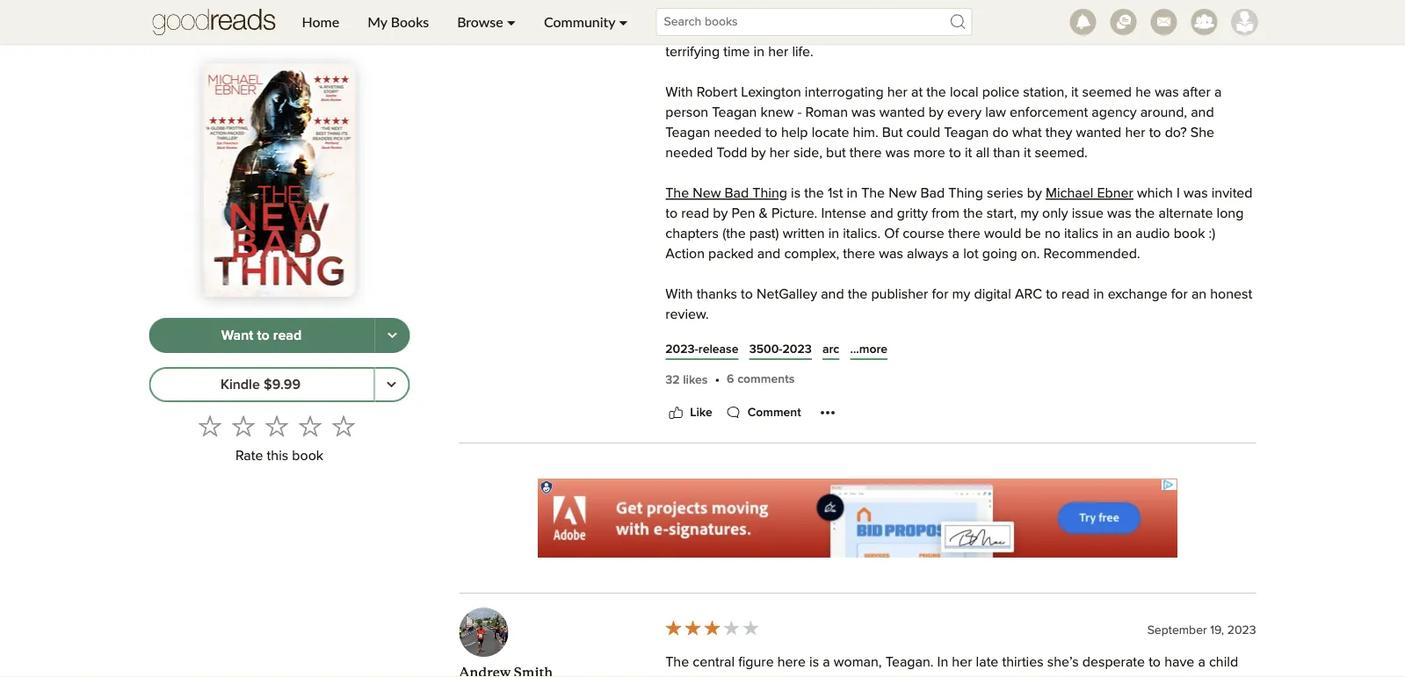 Task type: vqa. For each thing, say whether or not it's contained in the screenshot.
bottommost my
yes



Task type: locate. For each thing, give the bounding box(es) containing it.
bad
[[725, 187, 749, 201], [921, 187, 945, 201]]

book right this
[[292, 450, 324, 464]]

with thanks to netgalley and the publisher for my digital arc to read in exchange for an honest review.
[[666, 288, 1253, 322]]

a right 'after'
[[1215, 85, 1222, 100]]

read down recommended. on the top of the page
[[1062, 288, 1090, 302]]

1 horizontal spatial my
[[1021, 207, 1039, 221]]

1 vertical spatial my
[[953, 288, 971, 302]]

and
[[1191, 106, 1215, 120], [870, 207, 894, 221], [758, 247, 781, 261], [821, 288, 844, 302]]

but left fates
[[813, 676, 833, 678]]

2 for from the left
[[1172, 288, 1188, 302]]

person
[[666, 106, 709, 120]]

needed up todd
[[714, 126, 762, 140]]

32 likes
[[666, 374, 708, 387]]

in inside with thanks to netgalley and the publisher for my digital arc to read in exchange for an honest review.
[[1094, 288, 1105, 302]]

(the
[[723, 227, 746, 241]]

is inside review by brenda element
[[791, 187, 801, 201]]

1 horizontal spatial teagan
[[712, 106, 757, 120]]

0 horizontal spatial read
[[273, 329, 302, 343]]

and up she
[[1191, 106, 1215, 120]]

1 horizontal spatial ▾
[[619, 13, 628, 30]]

an left audio
[[1117, 227, 1132, 241]]

there inside with robert lexington interrogating her at the local police station, it seemed he was after a person teagan knew - roman was wanted by every law enforcement agency around, and teagan needed to help locate him. but could teagan do what they wanted her to do? she needed todd by her side, but there was more to it all than it seemed.
[[850, 146, 882, 160]]

0 vertical spatial but
[[826, 146, 846, 160]]

september 19, 2023
[[1148, 624, 1257, 637]]

rate 1 out of 5 image
[[199, 415, 222, 438]]

a
[[1215, 85, 1222, 100], [953, 247, 960, 261], [823, 656, 830, 670], [1198, 656, 1206, 670]]

kindle
[[221, 378, 260, 392]]

1 horizontal spatial an
[[1192, 288, 1207, 302]]

0 vertical spatial wanted
[[880, 106, 925, 120]]

browse
[[457, 13, 503, 30]]

to right thanks
[[741, 288, 753, 302]]

wanted up but
[[880, 106, 925, 120]]

1 vertical spatial with
[[666, 288, 693, 302]]

the up chapters
[[666, 187, 689, 201]]

1 horizontal spatial is
[[810, 656, 819, 670]]

with inside with thanks to netgalley and the publisher for my digital arc to read in exchange for an honest review.
[[666, 288, 693, 302]]

0 vertical spatial is
[[791, 187, 801, 201]]

in
[[938, 656, 949, 670]]

was up "around,"
[[1155, 85, 1179, 100]]

there down him.
[[850, 146, 882, 160]]

1 horizontal spatial have
[[1165, 656, 1195, 670]]

0 vertical spatial an
[[1117, 227, 1132, 241]]

new up gritty
[[889, 187, 917, 201]]

the up with
[[666, 656, 689, 670]]

with
[[666, 676, 691, 678]]

focus,
[[1182, 676, 1219, 678]]

kindle $9.99
[[221, 378, 301, 392]]

my
[[368, 13, 387, 30]]

was up him.
[[852, 106, 876, 120]]

the right at on the right top of the page
[[927, 85, 947, 100]]

and down complex,
[[821, 288, 844, 302]]

2 ▾ from the left
[[619, 13, 628, 30]]

0 vertical spatial my
[[1021, 207, 1039, 221]]

teagan down person on the top of page
[[666, 126, 711, 140]]

far
[[922, 676, 938, 678]]

course
[[903, 227, 945, 241]]

home image
[[153, 0, 276, 44]]

needed down person on the top of page
[[666, 146, 713, 160]]

her.
[[1025, 676, 1048, 678]]

police
[[983, 85, 1020, 100]]

thing up from
[[949, 187, 983, 201]]

teagan down every
[[944, 126, 989, 140]]

but
[[826, 146, 846, 160], [813, 676, 833, 678]]

to down 'desperate'
[[1104, 676, 1116, 678]]

in left exchange at the right top of page
[[1094, 288, 1105, 302]]

review by andrew smith element
[[459, 608, 1257, 678]]

by down "the new bad thing" link
[[713, 207, 728, 221]]

law
[[986, 106, 1006, 120]]

0 horizontal spatial my
[[953, 288, 971, 302]]

and down past)
[[758, 247, 781, 261]]

0 horizontal spatial have
[[870, 676, 900, 678]]

going
[[983, 247, 1018, 261]]

local
[[950, 85, 979, 100]]

her down agency
[[1126, 126, 1146, 140]]

publisher
[[871, 288, 929, 302]]

0 vertical spatial 2023
[[783, 344, 812, 356]]

by right series
[[1027, 187, 1042, 201]]

new up chapters
[[693, 187, 721, 201]]

with up person on the top of page
[[666, 85, 693, 100]]

None search field
[[642, 8, 987, 36]]

but down the locate
[[826, 146, 846, 160]]

0 vertical spatial read
[[681, 207, 710, 221]]

0 horizontal spatial it
[[965, 146, 972, 160]]

1 with from the top
[[666, 85, 693, 100]]

1 vertical spatial wanted
[[1076, 126, 1122, 140]]

have left so
[[870, 676, 900, 678]]

0 horizontal spatial thing
[[753, 187, 788, 201]]

book
[[1174, 227, 1206, 241], [292, 450, 324, 464]]

with inside with robert lexington interrogating her at the local police station, it seemed he was after a person teagan knew - roman was wanted by every law enforcement agency around, and teagan needed to help locate him. but could teagan do what they wanted her to do? she needed todd by her side, but there was more to it all than it seemed.
[[666, 85, 693, 100]]

than
[[993, 146, 1021, 160]]

bad up from
[[921, 187, 945, 201]]

for
[[932, 288, 949, 302], [1172, 288, 1188, 302]]

it down what
[[1024, 146, 1031, 160]]

0 horizontal spatial 2023
[[783, 344, 812, 356]]

with up review.
[[666, 288, 693, 302]]

1 vertical spatial an
[[1192, 288, 1207, 302]]

community ▾ link
[[530, 0, 642, 44]]

0 horizontal spatial bad
[[725, 187, 749, 201]]

on.
[[1021, 247, 1040, 261]]

a inside which i was invited to read by pen & picture. intense and gritty from the start, my only issue was the alternate long chapters (the past) written in italics. of course there would be no italics in an audio book :) action packed and complex, there was always a lot going on. recommended.
[[953, 247, 960, 261]]

1 vertical spatial there
[[948, 227, 981, 241]]

read
[[681, 207, 710, 221], [1062, 288, 1090, 302], [273, 329, 302, 343]]

the for thing
[[666, 187, 689, 201]]

6 comments button
[[727, 370, 795, 390]]

&
[[759, 207, 768, 221]]

1 vertical spatial read
[[1062, 288, 1090, 302]]

my inside which i was invited to read by pen & picture. intense and gritty from the start, my only issue was the alternate long chapters (the past) written in italics. of course there would be no italics in an audio book :) action packed and complex, there was always a lot going on. recommended.
[[1021, 207, 1039, 221]]

2 new from the left
[[889, 187, 917, 201]]

of
[[885, 227, 899, 241]]

the new bad thing link
[[666, 187, 788, 201]]

1 horizontal spatial thing
[[949, 187, 983, 201]]

my inside with thanks to netgalley and the publisher for my digital arc to read in exchange for an honest review.
[[953, 288, 971, 302]]

0 horizontal spatial new
[[693, 187, 721, 201]]

rate this book
[[236, 450, 324, 464]]

there up lot
[[948, 227, 981, 241]]

1 ▾ from the left
[[507, 13, 516, 30]]

0 horizontal spatial for
[[932, 288, 949, 302]]

...more button
[[850, 341, 888, 359]]

a inside with robert lexington interrogating her at the local police station, it seemed he was after a person teagan knew - roman was wanted by every law enforcement agency around, and teagan needed to help locate him. but could teagan do what they wanted her to do? she needed todd by her side, but there was more to it all than it seemed.
[[1215, 85, 1222, 100]]

0 vertical spatial book
[[1174, 227, 1206, 241]]

the up audio
[[1136, 207, 1155, 221]]

knew
[[761, 106, 794, 120]]

1 vertical spatial needed
[[666, 146, 713, 160]]

my books link
[[354, 0, 443, 44]]

in
[[847, 187, 858, 201], [829, 227, 840, 241], [1103, 227, 1114, 241], [1094, 288, 1105, 302]]

start,
[[987, 207, 1017, 221]]

the left publisher
[[848, 288, 868, 302]]

the left 1st
[[805, 187, 824, 201]]

read inside want to read button
[[273, 329, 302, 343]]

1 horizontal spatial new
[[889, 187, 917, 201]]

written
[[783, 227, 825, 241]]

1 horizontal spatial read
[[681, 207, 710, 221]]

1 horizontal spatial bad
[[921, 187, 945, 201]]

thing up & in the top of the page
[[753, 187, 788, 201]]

would
[[984, 227, 1022, 241]]

rating 3 out of 5 image
[[664, 619, 761, 638]]

an left honest
[[1192, 288, 1207, 302]]

picture.
[[772, 207, 818, 221]]

do?
[[1165, 126, 1187, 140]]

by right todd
[[751, 146, 766, 160]]

her down help
[[770, 146, 790, 160]]

it left all
[[965, 146, 972, 160]]

2023 right the 19,
[[1228, 624, 1257, 637]]

bad up pen
[[725, 187, 749, 201]]

have up focus,
[[1165, 656, 1195, 670]]

was right i
[[1184, 187, 1208, 201]]

1 vertical spatial book
[[292, 450, 324, 464]]

2 vertical spatial read
[[273, 329, 302, 343]]

profile image for andrew smith. image
[[459, 608, 509, 657]]

there down the italics.
[[843, 247, 876, 261]]

is inside the central figure here is a woman, teagan. in her late thirties she's desperate to have a child with her husband todd, but fates have so far been against her. looking to divert her focus, she'
[[810, 656, 819, 670]]

lexington
[[741, 85, 801, 100]]

to down knew
[[766, 126, 778, 140]]

teagan down robert on the top of the page
[[712, 106, 757, 120]]

1 horizontal spatial for
[[1172, 288, 1188, 302]]

1 horizontal spatial needed
[[714, 126, 762, 140]]

1 vertical spatial 2023
[[1228, 624, 1257, 637]]

do
[[993, 126, 1009, 140]]

my books
[[368, 13, 429, 30]]

in up recommended. on the top of the page
[[1103, 227, 1114, 241]]

$9.99
[[264, 378, 301, 392]]

1 vertical spatial but
[[813, 676, 833, 678]]

1 horizontal spatial 2023
[[1228, 624, 1257, 637]]

0 horizontal spatial ▾
[[507, 13, 516, 30]]

my left digital
[[953, 288, 971, 302]]

but inside with robert lexington interrogating her at the local police station, it seemed he was after a person teagan knew - roman was wanted by every law enforcement agency around, and teagan needed to help locate him. but could teagan do what they wanted her to do? she needed todd by her side, but there was more to it all than it seemed.
[[826, 146, 846, 160]]

is right here
[[810, 656, 819, 670]]

which i was invited to read by pen & picture. intense and gritty from the start, my only issue was the alternate long chapters (the past) written in italics. of course there would be no italics in an audio book :) action packed and complex, there was always a lot going on. recommended.
[[666, 187, 1253, 261]]

central
[[693, 656, 735, 670]]

▾ right the browse
[[507, 13, 516, 30]]

gritty
[[897, 207, 928, 221]]

▾ right community on the left top
[[619, 13, 628, 30]]

i
[[1177, 187, 1180, 201]]

todd,
[[776, 676, 809, 678]]

every
[[948, 106, 982, 120]]

0 vertical spatial there
[[850, 146, 882, 160]]

0 vertical spatial with
[[666, 85, 693, 100]]

comment button
[[723, 402, 801, 423]]

read up chapters
[[681, 207, 710, 221]]

for right publisher
[[932, 288, 949, 302]]

the inside the central figure here is a woman, teagan. in her late thirties she's desperate to have a child with her husband todd, but fates have so far been against her. looking to divert her focus, she'
[[666, 656, 689, 670]]

him.
[[853, 126, 879, 140]]

it right the station,
[[1072, 85, 1079, 100]]

the inside with thanks to netgalley and the publisher for my digital arc to read in exchange for an honest review.
[[848, 288, 868, 302]]

0 horizontal spatial an
[[1117, 227, 1132, 241]]

0 horizontal spatial wanted
[[880, 106, 925, 120]]

1 horizontal spatial it
[[1024, 146, 1031, 160]]

community ▾
[[544, 13, 628, 30]]

to right 'want'
[[257, 329, 270, 343]]

for right exchange at the right top of page
[[1172, 288, 1188, 302]]

2 vertical spatial there
[[843, 247, 876, 261]]

exchange
[[1108, 288, 1168, 302]]

with
[[666, 85, 693, 100], [666, 288, 693, 302]]

2023 inside review by andrew smith element
[[1228, 624, 1257, 637]]

is up 'picture.'
[[791, 187, 801, 201]]

issue
[[1072, 207, 1104, 221]]

ebner
[[1097, 187, 1134, 201]]

thanks
[[697, 288, 738, 302]]

book down alternate
[[1174, 227, 1206, 241]]

a left lot
[[953, 247, 960, 261]]

1 horizontal spatial book
[[1174, 227, 1206, 241]]

robert
[[697, 85, 738, 100]]

be
[[1025, 227, 1041, 241]]

audio
[[1136, 227, 1170, 241]]

community
[[544, 13, 616, 30]]

wanted down agency
[[1076, 126, 1122, 140]]

read up $9.99
[[273, 329, 302, 343]]

my up be
[[1021, 207, 1039, 221]]

the right from
[[964, 207, 983, 221]]

rate
[[236, 450, 263, 464]]

19,
[[1211, 624, 1225, 637]]

they
[[1046, 126, 1073, 140]]

to up chapters
[[666, 207, 678, 221]]

1 vertical spatial is
[[810, 656, 819, 670]]

was down of
[[879, 247, 904, 261]]

2023 inside review by brenda element
[[783, 344, 812, 356]]

32
[[666, 374, 680, 387]]

lot
[[964, 247, 979, 261]]

2 with from the top
[[666, 288, 693, 302]]

review by brenda element
[[459, 0, 1257, 458]]

2023 left the arc
[[783, 344, 812, 356]]

italics
[[1064, 227, 1099, 241]]

more
[[914, 146, 946, 160]]

2 horizontal spatial read
[[1062, 288, 1090, 302]]

0 horizontal spatial is
[[791, 187, 801, 201]]

▾ for community ▾
[[619, 13, 628, 30]]

6
[[727, 374, 734, 386]]

▾ inside 'link'
[[507, 13, 516, 30]]

0 horizontal spatial book
[[292, 450, 324, 464]]



Task type: describe. For each thing, give the bounding box(es) containing it.
read inside with thanks to netgalley and the publisher for my digital arc to read in exchange for an honest review.
[[1062, 288, 1090, 302]]

here
[[778, 656, 806, 670]]

:)
[[1209, 227, 1216, 241]]

is for the
[[791, 187, 801, 201]]

▾ for browse ▾
[[507, 13, 516, 30]]

rate 3 out of 5 image
[[265, 415, 288, 438]]

and up of
[[870, 207, 894, 221]]

by up could
[[929, 106, 944, 120]]

rate this book element
[[149, 410, 410, 470]]

to inside button
[[257, 329, 270, 343]]

0 vertical spatial have
[[1165, 656, 1195, 670]]

home link
[[288, 0, 354, 44]]

seemed.
[[1035, 146, 1088, 160]]

6 comments
[[727, 374, 795, 386]]

so
[[904, 676, 919, 678]]

roman
[[806, 106, 848, 120]]

2 bad from the left
[[921, 187, 945, 201]]

2 thing from the left
[[949, 187, 983, 201]]

which
[[1137, 187, 1173, 201]]

32 likes button
[[666, 372, 708, 389]]

1 thing from the left
[[753, 187, 788, 201]]

late
[[976, 656, 999, 670]]

with for with thanks to netgalley and the publisher for my digital arc to read in exchange for an honest review.
[[666, 288, 693, 302]]

the new bad thing is the 1st in the new bad thing series by michael ebner
[[666, 187, 1134, 201]]

likes
[[683, 374, 708, 387]]

locate
[[812, 126, 850, 140]]

packed
[[709, 247, 754, 261]]

2 horizontal spatial teagan
[[944, 126, 989, 140]]

to inside which i was invited to read by pen & picture. intense and gritty from the start, my only issue was the alternate long chapters (the past) written in italics. of course there would be no italics in an audio book :) action packed and complex, there was always a lot going on. recommended.
[[666, 207, 678, 221]]

by inside which i was invited to read by pen & picture. intense and gritty from the start, my only issue was the alternate long chapters (the past) written in italics. of course there would be no italics in an audio book :) action packed and complex, there was always a lot going on. recommended.
[[713, 207, 728, 221]]

...more
[[850, 343, 888, 356]]

comments
[[738, 374, 795, 386]]

like button
[[666, 402, 713, 423]]

no
[[1045, 227, 1061, 241]]

1 bad from the left
[[725, 187, 749, 201]]

review.
[[666, 308, 709, 322]]

an inside which i was invited to read by pen & picture. intense and gritty from the start, my only issue was the alternate long chapters (the past) written in italics. of course there would be no italics in an audio book :) action packed and complex, there was always a lot going on. recommended.
[[1117, 227, 1132, 241]]

home
[[302, 13, 339, 30]]

to left do?
[[1149, 126, 1162, 140]]

want to read button
[[149, 318, 375, 353]]

what
[[1013, 126, 1042, 140]]

3500-2023 link
[[750, 341, 812, 359]]

browse ▾
[[457, 13, 516, 30]]

her up been
[[952, 656, 973, 670]]

figure
[[739, 656, 774, 670]]

the central figure here is a woman, teagan. in her late thirties she's desperate to have a child with her husband todd, but fates have so far been against her. looking to divert her focus, she'
[[666, 656, 1254, 678]]

with for with robert lexington interrogating her at the local police station, it seemed he was after a person teagan knew - roman was wanted by every law enforcement agency around, and teagan needed to help locate him. but could teagan do what they wanted her to do? she needed todd by her side, but there was more to it all than it seemed.
[[666, 85, 693, 100]]

in right 1st
[[847, 187, 858, 201]]

could
[[907, 126, 941, 140]]

but inside the central figure here is a woman, teagan. in her late thirties she's desperate to have a child with her husband todd, but fates have so far been against her. looking to divert her focus, she'
[[813, 676, 833, 678]]

after
[[1183, 85, 1211, 100]]

woman,
[[834, 656, 882, 670]]

0 horizontal spatial teagan
[[666, 126, 711, 140]]

a left woman, on the bottom right
[[823, 656, 830, 670]]

digital
[[974, 288, 1012, 302]]

-
[[798, 106, 802, 120]]

1 for from the left
[[932, 288, 949, 302]]

rate 2 out of 5 image
[[232, 415, 255, 438]]

0 horizontal spatial needed
[[666, 146, 713, 160]]

1 horizontal spatial wanted
[[1076, 126, 1122, 140]]

in down intense
[[829, 227, 840, 241]]

intense
[[821, 207, 867, 221]]

husband
[[719, 676, 772, 678]]

he
[[1136, 85, 1152, 100]]

to right arc
[[1046, 288, 1058, 302]]

child
[[1210, 656, 1239, 670]]

to up 'divert'
[[1149, 656, 1161, 670]]

side,
[[794, 146, 823, 160]]

is for a
[[810, 656, 819, 670]]

her down central
[[695, 676, 715, 678]]

she
[[1191, 126, 1215, 140]]

advertisement region
[[538, 479, 1178, 558]]

at
[[912, 85, 923, 100]]

been
[[942, 676, 974, 678]]

but
[[882, 126, 903, 140]]

alternate
[[1159, 207, 1213, 221]]

2023-
[[666, 344, 699, 356]]

help
[[781, 126, 808, 140]]

1st
[[828, 187, 843, 201]]

from
[[932, 207, 960, 221]]

seemed
[[1082, 85, 1132, 100]]

rate 4 out of 5 image
[[299, 415, 322, 438]]

Search by book title or ISBN text field
[[656, 8, 973, 36]]

arc
[[823, 344, 840, 356]]

divert
[[1120, 676, 1155, 678]]

around,
[[1141, 106, 1188, 120]]

her left at on the right top of the page
[[888, 85, 908, 100]]

and inside with robert lexington interrogating her at the local police station, it seemed he was after a person teagan knew - roman was wanted by every law enforcement agency around, and teagan needed to help locate him. but could teagan do what they wanted her to do? she needed todd by her side, but there was more to it all than it seemed.
[[1191, 106, 1215, 120]]

her right 'divert'
[[1158, 676, 1179, 678]]

to right more
[[949, 146, 962, 160]]

1 new from the left
[[693, 187, 721, 201]]

browse ▾ link
[[443, 0, 530, 44]]

3500-
[[750, 344, 783, 356]]

book inside which i was invited to read by pen & picture. intense and gritty from the start, my only issue was the alternate long chapters (the past) written in italics. of course there would be no italics in an audio book :) action packed and complex, there was always a lot going on. recommended.
[[1174, 227, 1206, 241]]

against
[[977, 676, 1022, 678]]

complex,
[[784, 247, 840, 261]]

honest
[[1211, 288, 1253, 302]]

like
[[690, 407, 713, 419]]

invited
[[1212, 187, 1253, 201]]

desperate
[[1083, 656, 1145, 670]]

only
[[1043, 207, 1068, 221]]

rate 5 out of 5 image
[[332, 415, 355, 438]]

read inside which i was invited to read by pen & picture. intense and gritty from the start, my only issue was the alternate long chapters (the past) written in italics. of course there would be no italics in an audio book :) action packed and complex, there was always a lot going on. recommended.
[[681, 207, 710, 221]]

release
[[699, 344, 739, 356]]

was down but
[[886, 146, 910, 160]]

todd
[[717, 146, 748, 160]]

want to read
[[221, 329, 302, 343]]

fates
[[837, 676, 867, 678]]

interrogating
[[805, 85, 884, 100]]

september 19, 2023 link
[[1148, 624, 1257, 637]]

1 vertical spatial have
[[870, 676, 900, 678]]

a up focus,
[[1198, 656, 1206, 670]]

the up intense
[[862, 187, 885, 201]]

the inside with robert lexington interrogating her at the local police station, it seemed he was after a person teagan knew - roman was wanted by every law enforcement agency around, and teagan needed to help locate him. but could teagan do what they wanted her to do? she needed todd by her side, but there was more to it all than it seemed.
[[927, 85, 947, 100]]

rating 0 out of 5 group
[[193, 410, 360, 443]]

books
[[391, 13, 429, 30]]

profile image for bob builder. image
[[1232, 9, 1258, 35]]

and inside with thanks to netgalley and the publisher for my digital arc to read in exchange for an honest review.
[[821, 288, 844, 302]]

all
[[976, 146, 990, 160]]

series
[[987, 187, 1024, 201]]

was down ebner
[[1108, 207, 1132, 221]]

with robert lexington interrogating her at the local police station, it seemed he was after a person teagan knew - roman was wanted by every law enforcement agency around, and teagan needed to help locate him. but could teagan do what they wanted her to do? she needed todd by her side, but there was more to it all than it seemed.
[[666, 85, 1222, 160]]

agency
[[1092, 106, 1137, 120]]

0 vertical spatial needed
[[714, 126, 762, 140]]

looking
[[1051, 676, 1100, 678]]

september
[[1148, 624, 1207, 637]]

2 horizontal spatial it
[[1072, 85, 1079, 100]]

an inside with thanks to netgalley and the publisher for my digital arc to read in exchange for an honest review.
[[1192, 288, 1207, 302]]

the for here
[[666, 656, 689, 670]]

netgalley
[[757, 288, 818, 302]]



